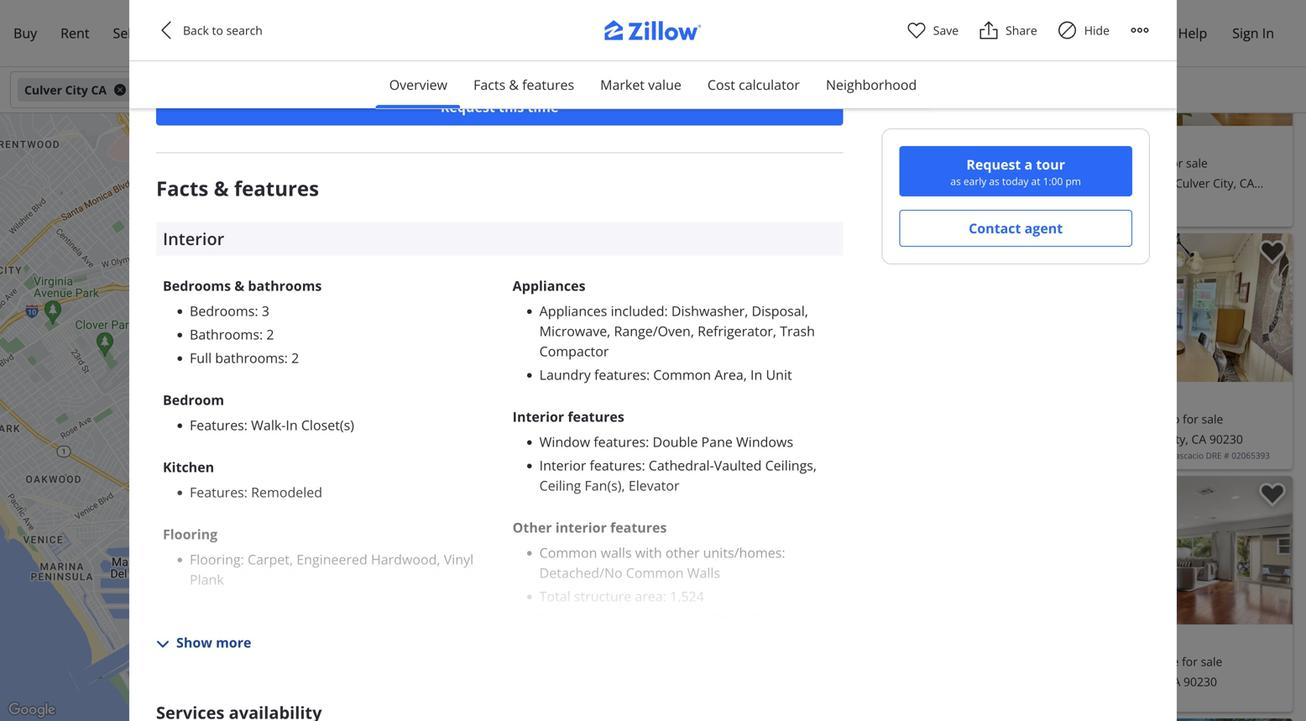 Task type: describe. For each thing, give the bounding box(es) containing it.
laundry features : common area, in unit
[[540, 365, 792, 384]]

1 chevron down image from the left
[[443, 83, 457, 97]]

unit
[[766, 365, 792, 384]]

neighborhood
[[826, 76, 917, 94]]

1 as from the left
[[951, 174, 961, 188]]

back to search link
[[156, 20, 282, 40]]

1 horizontal spatial chevron down image
[[731, 83, 745, 97]]

chevron left image for property images, use arrow keys to navigate, image 1 of 34 group
[[699, 298, 719, 318]]

structure
[[574, 587, 632, 605]]

request this time button
[[156, 88, 843, 125]]

bd
[[1011, 155, 1026, 171]]

90230 inside 6050 canterbury dr unit f222, culver city, ca 90230
[[1002, 195, 1035, 211]]

buy link
[[2, 14, 49, 53]]

window
[[540, 433, 590, 451]]

3d tour 1.88m
[[407, 483, 443, 503]]

market
[[600, 76, 645, 94]]

: left 3
[[255, 302, 258, 320]]

laundry
[[540, 365, 591, 384]]

0 vertical spatial interior
[[556, 518, 607, 536]]

williams
[[1032, 450, 1071, 461]]

- for (undisclosed address), culver city, ca 90230
[[1137, 411, 1141, 427]]

walkthrough
[[1052, 241, 1118, 255]]

elevator
[[629, 476, 680, 494]]

carpet,
[[248, 550, 293, 568]]

features inside button
[[522, 76, 574, 94]]

vinyl
[[444, 550, 474, 568]]

0 vertical spatial area
[[635, 587, 663, 605]]

help link
[[1167, 14, 1219, 53]]

city, inside 11358 hannum ave, culver city, ca 90230 re/max estate properties, elizabeth c. layne dre # 01415795
[[848, 431, 872, 447]]

culver inside 11358 hannum ave, culver city, ca 90230 re/max estate properties, elizabeth c. layne dre # 01415795
[[810, 431, 845, 447]]

3d tour 710k
[[439, 556, 470, 576]]

save this home image for 11358 hannum ave, culver city, ca 90230
[[955, 240, 981, 265]]

save this home image for 11376 malat way, culver city, ca 90230
[[1259, 483, 1286, 507]]

for for 11376 malat way, culver city, ca 90230
[[1182, 654, 1198, 670]]

& inside "bedrooms & bathrooms bedrooms : 3 bathrooms : 2 full bathrooms : 2"
[[234, 276, 245, 295]]

1.88m
[[407, 491, 434, 503]]

interior features
[[513, 407, 624, 426]]

back to search
[[183, 22, 263, 38]]

appliances for appliances included :
[[540, 302, 607, 320]]

facts & features inside button
[[474, 76, 574, 94]]

1 for 1 bd
[[1002, 155, 1008, 171]]

main navigation
[[0, 0, 1306, 67]]

home loans link
[[146, 14, 249, 53]]

0 vertical spatial bedrooms
[[163, 276, 231, 295]]

cathedral-
[[649, 456, 714, 474]]

0 horizontal spatial 1.60m link
[[210, 486, 248, 501]]

11358 hannum ave, culver city, ca 90230 image
[[690, 233, 988, 382]]

livable
[[624, 611, 664, 629]]

way,
[[1072, 674, 1098, 690]]

estate
[[730, 450, 758, 461]]

microwave,
[[540, 322, 611, 340]]

flooring for flooring :
[[190, 550, 241, 568]]

market value button
[[587, 61, 695, 108]]

back
[[183, 22, 209, 38]]

other
[[513, 518, 552, 536]]

flooring :
[[190, 550, 248, 568]]

in inside bedroom features : walk-in closet(s)
[[286, 416, 298, 434]]

facts & features button
[[460, 61, 588, 108]]

hardwood,
[[371, 550, 440, 568]]

2 vertical spatial common
[[626, 564, 684, 582]]

window features : double pane windows
[[540, 433, 793, 451]]

3d tour 1.90m
[[303, 411, 339, 430]]

: down the range/oven,
[[646, 365, 650, 384]]

01415795
[[911, 450, 949, 461]]

1.40m
[[281, 421, 308, 433]]

request for a
[[967, 155, 1021, 173]]

chevron right image inside property images, use arrow keys to navigate, image 1 of 25 group
[[1264, 298, 1285, 318]]

carpet, engineered hardwood, vinyl plank
[[190, 550, 474, 588]]

1 for 1 ba
[[1038, 155, 1045, 171]]

0 vertical spatial -
[[1122, 155, 1125, 171]]

dre inside (undisclosed address), culver city, ca 90230 keller williams beverly hills, angelica pascacio dre # 02065393
[[1206, 450, 1222, 461]]

skip link list tab list
[[376, 61, 930, 109]]

: up bedroom features : walk-in closet(s)
[[284, 349, 288, 367]]

2 total from the top
[[540, 611, 571, 629]]

property images, use arrow keys to navigate, image 1 of 26 group
[[995, 0, 1293, 130]]

video walkthrough
[[1018, 241, 1118, 255]]

1.59m
[[276, 423, 302, 436]]

manage rentals
[[971, 24, 1071, 42]]

open: sat. 2-4pm
[[704, 241, 789, 255]]

property images, use arrow keys to navigate, image 1 of 50 group
[[995, 719, 1293, 721]]

11358 hannum ave, culver city, ca 90230 link
[[697, 429, 981, 449]]

0 vertical spatial for
[[1167, 155, 1183, 171]]

tour for 710k
[[453, 556, 470, 564]]

bedroom
[[163, 391, 224, 409]]

walls inside "other interior features common walls with other units/homes : detached/no common walls total structure area : 1,524 total interior livable area : 1,524 sqft"
[[687, 564, 720, 582]]

tour for 1.88m
[[427, 483, 443, 491]]

hide
[[1084, 22, 1110, 38]]

1:00
[[1043, 174, 1063, 188]]

: left carpet,
[[241, 550, 244, 568]]

2 horizontal spatial chevron down image
[[833, 83, 846, 97]]

- for 11376 malat way, culver city, ca 90230
[[1137, 654, 1141, 670]]

0 vertical spatial 1.60m link
[[483, 260, 528, 282]]

: left the double
[[646, 433, 649, 451]]

agent
[[260, 24, 297, 42]]

cost calculator button
[[694, 61, 813, 108]]

trash
[[780, 322, 815, 340]]

1.20m link
[[152, 488, 190, 503]]

save this home button for (undisclosed address), culver city, ca 90230
[[1246, 233, 1293, 280]]

request a tour as early as today at 1:00 pm
[[951, 155, 1081, 188]]

chevron right image inside property images, use arrow keys to navigate, image 1 of 38 group
[[1264, 540, 1285, 560]]

tour for 1.90m
[[323, 411, 339, 419]]

2.75m
[[328, 431, 355, 443]]

in inside navigation
[[1262, 24, 1274, 42]]

0 vertical spatial 1.60m
[[489, 268, 515, 281]]

vaulted
[[714, 456, 762, 474]]

1 vertical spatial bathrooms
[[215, 349, 284, 367]]

city, down house
[[1139, 674, 1163, 690]]

heart image
[[907, 20, 927, 40]]

rent
[[61, 24, 89, 42]]

01806256
[[1130, 194, 1168, 205]]

appliances included :
[[540, 302, 672, 320]]

advertise
[[1095, 24, 1153, 42]]

3d for 1.88m
[[417, 483, 425, 491]]

play image
[[1008, 243, 1018, 254]]

angelica
[[1135, 450, 1168, 461]]

ceilings,
[[765, 456, 817, 474]]

a
[[1025, 155, 1033, 173]]

flooring for flooring
[[163, 525, 218, 543]]

interior features :
[[540, 456, 649, 474]]

appliances for appliances
[[513, 276, 586, 295]]

property images, use arrow keys to navigate, image 1 of 34 group
[[690, 233, 988, 386]]

(undisclosed address), culver city, ca 90230 image
[[995, 233, 1293, 382]]

1 vertical spatial condo
[[1144, 411, 1180, 427]]

market value
[[600, 76, 682, 94]]

help
[[1178, 24, 1207, 42]]

remove tag image
[[113, 83, 127, 97]]

1 vertical spatial - condo for sale
[[1137, 411, 1224, 427]]

ca inside 11358 hannum ave, culver city, ca 90230 re/max estate properties, elizabeth c. layne dre # 01415795
[[875, 431, 890, 447]]

search
[[226, 22, 263, 38]]

4pm for 1-
[[769, 484, 791, 498]]

ba
[[1048, 155, 1062, 171]]

google image
[[4, 699, 60, 721]]

agent finder link
[[249, 14, 349, 53]]

dishwasher,
[[672, 302, 748, 320]]

0 vertical spatial - condo for sale
[[1122, 155, 1208, 171]]

1 horizontal spatial #
[[1122, 194, 1127, 205]]

show
[[176, 634, 212, 652]]

features for kitchen
[[190, 483, 244, 501]]

filters element
[[0, 67, 1306, 113]]

90230 inside "11376 malat way, culver city, ca 90230" link
[[1184, 674, 1217, 690]]

neighborhood button
[[813, 61, 930, 108]]

home
[[158, 24, 196, 42]]

culver inside 6050 canterbury dr unit f222, culver city, ca 90230
[[1175, 175, 1210, 191]]

canterbury
[[1032, 175, 1093, 191]]

sale for 11376 malat way, culver city, ca 90230
[[1201, 654, 1223, 670]]

6050 canterbury dr unit f222, culver city, ca 90230 link
[[1002, 173, 1286, 211]]

units/homes
[[703, 543, 782, 562]]

dre inside 11358 hannum ave, culver city, ca 90230 re/max estate properties, elizabeth c. layne dre # 01415795
[[885, 450, 901, 461]]

0 vertical spatial sale
[[1186, 155, 1208, 171]]

(undisclosed address), culver city, ca 90230 link
[[1002, 429, 1286, 449]]

manage
[[971, 24, 1022, 42]]

property images, use arrow keys to navigate, image 1 of 15 group
[[690, 476, 988, 628]]

dr
[[1096, 175, 1110, 191]]

2 as from the left
[[989, 174, 1000, 188]]

loans
[[200, 24, 237, 42]]

ca inside (undisclosed address), culver city, ca 90230 keller williams beverly hills, angelica pascacio dre # 02065393
[[1192, 431, 1207, 447]]

more
[[216, 634, 251, 652]]

4921 indian wood rd unit 384, culver city, ca 90230 image
[[690, 476, 988, 625]]

11376 malat way, culver city, ca 90230
[[1002, 674, 1217, 690]]

6050 canterbury dr unit f222, culver city, ca 90230
[[1002, 175, 1255, 211]]

: right livable
[[696, 611, 699, 629]]

1 horizontal spatial dre
[[1104, 194, 1120, 205]]



Task type: locate. For each thing, give the bounding box(es) containing it.
common down dishwasher, disposal, microwave, range/oven, refrigerator, trash compactor
[[653, 365, 711, 384]]

0 vertical spatial interior
[[163, 227, 224, 250]]

more image
[[1130, 20, 1150, 40]]

90230 up 02065393
[[1210, 431, 1243, 447]]

open: for open: sun. 1-4pm
[[704, 484, 733, 498]]

features inside "other interior features common walls with other units/homes : detached/no common walls total structure area : 1,524 total interior livable area : 1,524 sqft"
[[610, 518, 667, 536]]

0 vertical spatial open:
[[704, 241, 733, 255]]

: inside kitchen features : remodeled
[[244, 483, 248, 501]]

open: sun. 1-4pm
[[704, 484, 791, 498]]

walls down dr
[[1081, 194, 1102, 205]]

interior for interior features :
[[540, 456, 586, 474]]

2 horizontal spatial dre
[[1206, 450, 1222, 461]]

chevron down image right the loading icon
[[833, 83, 846, 97]]

1 horizontal spatial chevron down image
[[601, 83, 614, 97]]

rent link
[[49, 14, 101, 53]]

new
[[486, 536, 500, 544]]

save button
[[907, 20, 959, 40]]

properties,
[[760, 450, 810, 461]]

save this home button for 11376 malat way, culver city, ca 90230
[[1246, 476, 1293, 523]]

0 vertical spatial walls
[[1081, 194, 1102, 205]]

dre right the pascacio
[[1206, 450, 1222, 461]]

features inside kitchen features : remodeled
[[190, 483, 244, 501]]

double
[[653, 433, 698, 451]]

0 horizontal spatial request
[[441, 98, 495, 116]]

0 vertical spatial bathrooms
[[248, 276, 322, 295]]

0 vertical spatial common
[[653, 365, 711, 384]]

sell
[[113, 24, 135, 42]]

cost
[[708, 76, 735, 94]]

90230 down - house for sale
[[1184, 674, 1217, 690]]

1 vertical spatial total
[[540, 611, 571, 629]]

3d tour
[[338, 423, 364, 431]]

culver right way,
[[1101, 674, 1136, 690]]

# left 02065393
[[1224, 450, 1230, 461]]

ca inside filters element
[[91, 82, 107, 98]]

02065393
[[1232, 450, 1270, 461]]

: up elevator
[[642, 456, 645, 474]]

city, up c.
[[848, 431, 872, 447]]

- up (undisclosed address), culver city, ca 90230 link
[[1137, 411, 1141, 427]]

649k inside 649k 635k
[[462, 537, 484, 549]]

interior
[[163, 227, 224, 250], [513, 407, 564, 426], [540, 456, 586, 474]]

6050 canterbury dr unit f222, culver city, ca 90230 image
[[995, 0, 1293, 126]]

open:
[[704, 241, 733, 255], [704, 484, 733, 498]]

pane
[[701, 433, 733, 451]]

request inside request a tour as early as today at 1:00 pm
[[967, 155, 1021, 173]]

for for (undisclosed address), culver city, ca 90230
[[1183, 411, 1199, 427]]

calculator
[[739, 76, 800, 94]]

open: left sat.
[[704, 241, 733, 255]]

city, inside (undisclosed address), culver city, ca 90230 keller williams beverly hills, angelica pascacio dre # 02065393
[[1165, 431, 1189, 447]]

chevron right image
[[1264, 298, 1285, 318], [1264, 540, 1285, 560]]

remodeled
[[251, 483, 322, 501]]

features down bedroom
[[190, 416, 244, 434]]

1 open: from the top
[[704, 241, 733, 255]]

0 vertical spatial 4pm
[[767, 241, 789, 255]]

6050
[[1002, 175, 1028, 191]]

1 vertical spatial 4pm
[[769, 484, 791, 498]]

bathrooms
[[248, 276, 322, 295], [215, 349, 284, 367]]

features inside bedroom features : walk-in closet(s)
[[190, 416, 244, 434]]

4pm down ceilings,
[[769, 484, 791, 498]]

0 horizontal spatial chevron down image
[[156, 638, 170, 651]]

# inside (undisclosed address), culver city, ca 90230 keller williams beverly hills, angelica pascacio dre # 02065393
[[1224, 450, 1230, 461]]

0 vertical spatial appliances
[[513, 276, 586, 295]]

1 vertical spatial features
[[190, 483, 244, 501]]

culver inside "11376 malat way, culver city, ca 90230" link
[[1101, 674, 1136, 690]]

1 horizontal spatial chevron left image
[[699, 298, 719, 318]]

bathrooms up 3
[[248, 276, 322, 295]]

sale up 6050 canterbury dr unit f222, culver city, ca 90230 link
[[1186, 155, 1208, 171]]

time
[[528, 98, 559, 116]]

649k for 649k
[[444, 549, 466, 562]]

tour inside 3d tour 1.90m
[[323, 411, 339, 419]]

chevron down image
[[731, 83, 745, 97], [833, 83, 846, 97], [156, 638, 170, 651]]

1 vertical spatial request
[[967, 155, 1021, 173]]

1 vertical spatial 1.60m link
[[210, 486, 248, 501]]

1 horizontal spatial facts
[[474, 76, 506, 94]]

kitchen
[[163, 458, 214, 476]]

3d for 1.90m
[[313, 411, 321, 419]]

culver inside (undisclosed address), culver city, ca 90230 keller williams beverly hills, angelica pascacio dre # 02065393
[[1127, 431, 1162, 447]]

compactor
[[540, 342, 609, 360]]

1 vertical spatial appliances
[[540, 302, 607, 320]]

2 vertical spatial in
[[286, 416, 298, 434]]

0 horizontal spatial walls
[[687, 564, 720, 582]]

0 vertical spatial flooring
[[163, 525, 218, 543]]

common up detached/no
[[540, 543, 597, 562]]

649k for 649k 635k
[[462, 537, 484, 549]]

: left walk-
[[244, 416, 248, 434]]

facts inside button
[[474, 76, 506, 94]]

as right early
[[989, 174, 1000, 188]]

tour inside 3d tour 710k
[[453, 556, 470, 564]]

2 horizontal spatial &
[[509, 76, 519, 94]]

early
[[964, 174, 987, 188]]

$489,000
[[1002, 131, 1074, 154]]

culver right f222,
[[1175, 175, 1210, 191]]

dre
[[1104, 194, 1120, 205], [885, 450, 901, 461], [1206, 450, 1222, 461]]

area
[[635, 587, 663, 605], [668, 611, 696, 629]]

1 horizontal spatial 1.60m
[[489, 268, 515, 281]]

culver left city
[[24, 82, 62, 98]]

649k
[[462, 537, 484, 549], [444, 549, 466, 562]]

: down 3
[[259, 325, 263, 343]]

beverly
[[1073, 450, 1107, 461]]

condo up (undisclosed address), culver city, ca 90230 link
[[1144, 411, 1180, 427]]

common down with
[[626, 564, 684, 582]]

- house for sale
[[1137, 654, 1223, 670]]

share image
[[979, 20, 999, 40]]

sun.
[[736, 484, 758, 498]]

today
[[1002, 174, 1029, 188]]

1 vertical spatial -
[[1137, 411, 1141, 427]]

property images, use arrow keys to navigate, image 1 of 25 group
[[995, 233, 1293, 386]]

1 vertical spatial in
[[751, 365, 763, 384]]

1 ba
[[1038, 155, 1062, 171]]

chevron left image inside property images, use arrow keys to navigate, image 1 of 26 group
[[1003, 42, 1023, 62]]

0 horizontal spatial as
[[951, 174, 961, 188]]

1 vertical spatial chevron right image
[[1264, 540, 1285, 560]]

1 vertical spatial interior
[[574, 611, 621, 629]]

: inside bedroom features : walk-in closet(s)
[[244, 416, 248, 434]]

re/max
[[697, 450, 727, 461]]

common
[[653, 365, 711, 384], [540, 543, 597, 562], [626, 564, 684, 582]]

515k link
[[456, 536, 489, 551]]

90230 down 6050
[[1002, 195, 1035, 211]]

0 vertical spatial condo
[[1128, 155, 1164, 171]]

11376 malat way, culver city, ca 90230 link
[[1002, 672, 1286, 692]]

chevron down image
[[443, 83, 457, 97], [601, 83, 614, 97]]

2 horizontal spatial #
[[1224, 450, 1230, 461]]

1 horizontal spatial 1.60m link
[[483, 260, 528, 282]]

4pm right sat.
[[767, 241, 789, 255]]

0 horizontal spatial &
[[214, 174, 229, 202]]

save this home image for (undisclosed address), culver city, ca 90230
[[1259, 240, 1286, 265]]

chevron left image down share
[[1003, 42, 1023, 62]]

advertisement region
[[690, 0, 988, 227]]

0 horizontal spatial area
[[635, 587, 663, 605]]

unit
[[1113, 175, 1140, 191]]

chevron left image for property images, use arrow keys to navigate, image 1 of 26 group
[[1003, 42, 1023, 62]]

common for interior
[[540, 543, 597, 562]]

0 horizontal spatial dre
[[885, 450, 901, 461]]

11376 malat way, culver city, ca 90230 image
[[995, 476, 1293, 625]]

# down unit
[[1122, 194, 1127, 205]]

sqft
[[740, 611, 764, 629]]

city, up the pascacio
[[1165, 431, 1189, 447]]

0 horizontal spatial chevron left image
[[156, 20, 176, 40]]

request up early
[[967, 155, 1021, 173]]

1 bd
[[1002, 155, 1026, 171]]

show more
[[176, 634, 251, 652]]

- condo for sale up f222,
[[1122, 155, 1208, 171]]

closet(s)
[[301, 416, 354, 434]]

map region
[[0, 0, 868, 721]]

1 total from the top
[[540, 587, 571, 605]]

0 horizontal spatial chevron down image
[[443, 83, 457, 97]]

: left remodeled
[[244, 483, 248, 501]]

facts & features
[[474, 76, 574, 94], [156, 174, 319, 202]]

1 vertical spatial &
[[214, 174, 229, 202]]

1.20m
[[158, 489, 184, 502]]

request this time
[[441, 98, 559, 116]]

2 vertical spatial &
[[234, 276, 245, 295]]

plank
[[190, 570, 224, 588]]

features down kitchen
[[190, 483, 244, 501]]

chevron left image inside property images, use arrow keys to navigate, image 1 of 34 group
[[699, 298, 719, 318]]

ca inside 6050 canterbury dr unit f222, culver city, ca 90230
[[1240, 175, 1255, 191]]

share
[[1006, 22, 1037, 38]]

3d inside 3d tour 710k
[[444, 556, 452, 564]]

1 features from the top
[[190, 416, 244, 434]]

save this home button for 11358 hannum ave, culver city, ca 90230
[[941, 233, 988, 280]]

keller
[[1002, 450, 1030, 461]]

3
[[262, 302, 269, 320]]

request for this
[[441, 98, 495, 116]]

1 vertical spatial facts & features
[[156, 174, 319, 202]]

this
[[499, 98, 524, 116]]

culver inside filters element
[[24, 82, 62, 98]]

interior up the "walls"
[[556, 518, 607, 536]]

interior down structure
[[574, 611, 621, 629]]

1 horizontal spatial area
[[668, 611, 696, 629]]

0 vertical spatial in
[[1262, 24, 1274, 42]]

chevron down image right value at the top of page
[[731, 83, 745, 97]]

video
[[1021, 241, 1049, 255]]

2 chevron right image from the top
[[1264, 540, 1285, 560]]

1,524 left sqft
[[703, 611, 737, 629]]

- condo for sale
[[1122, 155, 1208, 171], [1137, 411, 1224, 427]]

condo
[[1128, 155, 1164, 171], [1144, 411, 1180, 427]]

3d inside 3d tour 1.88m
[[417, 483, 425, 491]]

1 chevron right image from the top
[[1264, 298, 1285, 318]]

2 chevron down image from the left
[[601, 83, 614, 97]]

zillow logo image
[[586, 20, 720, 50]]

culver up angelica
[[1127, 431, 1162, 447]]

sale up the pascacio
[[1202, 411, 1224, 427]]

0 vertical spatial facts & features
[[474, 76, 574, 94]]

as left early
[[951, 174, 961, 188]]

2 vertical spatial sale
[[1201, 654, 1223, 670]]

flooring up flooring :
[[163, 525, 218, 543]]

90230 inside (undisclosed address), culver city, ca 90230 keller williams beverly hills, angelica pascacio dre # 02065393
[[1210, 431, 1243, 447]]

heating
[[163, 612, 216, 630]]

area right livable
[[668, 611, 696, 629]]

1 vertical spatial chevron left image
[[1003, 42, 1023, 62]]

1 vertical spatial for
[[1183, 411, 1199, 427]]

# left 01415795 on the right of page
[[903, 450, 909, 461]]

open: for open: sat. 2-4pm
[[704, 241, 733, 255]]

615k
[[449, 545, 470, 558]]

loading image
[[803, 96, 819, 112]]

- up "11376 malat way, culver city, ca 90230" link
[[1137, 654, 1141, 670]]

chevron left image
[[699, 540, 719, 560]]

ca
[[91, 82, 107, 98], [1240, 175, 1255, 191], [875, 431, 890, 447], [1192, 431, 1207, 447], [1166, 674, 1181, 690]]

: up livable
[[663, 587, 667, 605]]

1 horizontal spatial in
[[751, 365, 763, 384]]

elizabeth
[[813, 450, 848, 461]]

1,524 down other in the right bottom of the page
[[670, 587, 704, 605]]

save this home image
[[955, 240, 981, 265], [1259, 240, 1286, 265], [1259, 483, 1286, 507]]

11358 hannum ave, culver city, ca 90230 re/max estate properties, elizabeth c. layne dre # 01415795
[[697, 431, 949, 461]]

1.59m link
[[270, 422, 308, 437]]

2 features from the top
[[190, 483, 244, 501]]

1 vertical spatial flooring
[[190, 550, 241, 568]]

culver up elizabeth
[[810, 431, 845, 447]]

included
[[611, 302, 665, 320]]

sign
[[1233, 24, 1259, 42]]

2 vertical spatial -
[[1137, 654, 1141, 670]]

request left this
[[441, 98, 495, 116]]

1 1 from the left
[[1002, 155, 1008, 171]]

features for bedroom
[[190, 416, 244, 434]]

culver
[[24, 82, 62, 98], [1175, 175, 1210, 191], [810, 431, 845, 447], [1127, 431, 1162, 447], [1101, 674, 1136, 690]]

common for features
[[653, 365, 711, 384]]

0 horizontal spatial 1
[[1002, 155, 1008, 171]]

3d inside 3d tour 1.90m
[[313, 411, 321, 419]]

request inside button
[[441, 98, 495, 116]]

1 horizontal spatial 1
[[1038, 155, 1045, 171]]

appliances
[[513, 276, 586, 295], [540, 302, 607, 320]]

ca inside "11376 malat way, culver city, ca 90230" link
[[1166, 674, 1181, 690]]

1 right a
[[1038, 155, 1045, 171]]

1 horizontal spatial &
[[234, 276, 245, 295]]

for
[[1167, 155, 1183, 171], [1183, 411, 1199, 427], [1182, 654, 1198, 670]]

area up livable
[[635, 587, 663, 605]]

dre right layne
[[885, 450, 901, 461]]

0 vertical spatial facts
[[474, 76, 506, 94]]

ave,
[[784, 431, 807, 447]]

for right house
[[1182, 654, 1198, 670]]

3d for 710k
[[444, 556, 452, 564]]

1 vertical spatial walls
[[687, 564, 720, 582]]

11358
[[697, 431, 730, 447]]

1 horizontal spatial request
[[967, 155, 1021, 173]]

2
[[266, 325, 274, 343], [291, 349, 299, 367], [462, 531, 467, 543], [462, 543, 467, 556], [447, 549, 453, 562]]

0 vertical spatial 1,524
[[670, 587, 704, 605]]

4pm for 2-
[[767, 241, 789, 255]]

1 vertical spatial 1,524
[[703, 611, 737, 629]]

dre down dr
[[1104, 194, 1120, 205]]

0 horizontal spatial facts
[[156, 174, 209, 202]]

: up the range/oven,
[[665, 302, 668, 320]]

house
[[1144, 654, 1179, 670]]

90230 up 01415795 on the right of page
[[893, 431, 926, 447]]

0 vertical spatial total
[[540, 587, 571, 605]]

1 vertical spatial area
[[668, 611, 696, 629]]

sign in
[[1233, 24, 1274, 42]]

(undisclosed address), culver city, ca 90230 keller williams beverly hills, angelica pascacio dre # 02065393
[[1002, 431, 1270, 461]]

0 vertical spatial &
[[509, 76, 519, 94]]

1 horizontal spatial walls
[[1081, 194, 1102, 205]]

2 vertical spatial interior
[[540, 456, 586, 474]]

- condo for sale up the pascacio
[[1137, 411, 1224, 427]]

2 vertical spatial for
[[1182, 654, 1198, 670]]

0 horizontal spatial in
[[286, 416, 298, 434]]

sale right house
[[1201, 654, 1223, 670]]

1 left "bd"
[[1002, 155, 1008, 171]]

# inside 11358 hannum ave, culver city, ca 90230 re/max estate properties, elizabeth c. layne dre # 01415795
[[903, 450, 909, 461]]

city, inside 6050 canterbury dr unit f222, culver city, ca 90230
[[1213, 175, 1237, 191]]

for up f222,
[[1167, 155, 1183, 171]]

rentals
[[1025, 24, 1071, 42]]

address),
[[1073, 431, 1124, 447]]

interior for interior
[[163, 227, 224, 250]]

& inside button
[[509, 76, 519, 94]]

sale for (undisclosed address), culver city, ca 90230
[[1202, 411, 1224, 427]]

0 vertical spatial chevron left image
[[156, 20, 176, 40]]

0 vertical spatial features
[[190, 416, 244, 434]]

save this home button
[[941, 233, 988, 280], [1246, 233, 1293, 280], [1246, 476, 1293, 523]]

1.90m
[[303, 418, 330, 430]]

1 vertical spatial open:
[[704, 484, 733, 498]]

2 1 from the left
[[1038, 155, 1045, 171]]

interior for interior features
[[513, 407, 564, 426]]

1.46m
[[420, 485, 447, 498]]

bathrooms down bathrooms
[[215, 349, 284, 367]]

625k link
[[453, 525, 486, 540]]

as
[[951, 174, 961, 188], [989, 174, 1000, 188]]

1 vertical spatial facts
[[156, 174, 209, 202]]

&
[[509, 76, 519, 94], [214, 174, 229, 202], [234, 276, 245, 295]]

chevron down image inside 'show more' button
[[156, 638, 170, 651]]

2 vertical spatial chevron left image
[[699, 298, 719, 318]]

city, right f222,
[[1213, 175, 1237, 191]]

culver city ca
[[24, 82, 107, 98]]

chevron left image up refrigerator,
[[699, 298, 719, 318]]

show more button
[[156, 633, 251, 653]]

walls down chevron left icon
[[687, 564, 720, 582]]

chevron down image left the show
[[156, 638, 170, 651]]

property images, use arrow keys to navigate, image 1 of 38 group
[[995, 476, 1293, 628]]

90230 inside 11358 hannum ave, culver city, ca 90230 re/max estate properties, elizabeth c. layne dre # 01415795
[[893, 431, 926, 447]]

open: left sun.
[[704, 484, 733, 498]]

link
[[447, 257, 492, 280], [415, 384, 455, 407], [419, 398, 459, 421], [409, 399, 449, 422]]

2 horizontal spatial in
[[1262, 24, 1274, 42]]

walk-
[[251, 416, 286, 434]]

condo up f222,
[[1128, 155, 1164, 171]]

1 horizontal spatial as
[[989, 174, 1000, 188]]

sale
[[1186, 155, 1208, 171], [1202, 411, 1224, 427], [1201, 654, 1223, 670]]

hide image
[[1058, 20, 1078, 40]]

chevron left image left back
[[156, 20, 176, 40]]

2 horizontal spatial chevron left image
[[1003, 42, 1023, 62]]

dishwasher, disposal, microwave, range/oven, refrigerator, trash compactor
[[540, 302, 815, 360]]

tour inside 3d tour 1.88m
[[427, 483, 443, 491]]

0 horizontal spatial facts & features
[[156, 174, 319, 202]]

:
[[255, 302, 258, 320], [665, 302, 668, 320], [259, 325, 263, 343], [284, 349, 288, 367], [646, 365, 650, 384], [244, 416, 248, 434], [646, 433, 649, 451], [642, 456, 645, 474], [244, 483, 248, 501], [782, 543, 785, 562], [241, 550, 244, 568], [663, 587, 667, 605], [696, 611, 699, 629]]

1 vertical spatial common
[[540, 543, 597, 562]]

1 vertical spatial interior
[[513, 407, 564, 426]]

0 horizontal spatial #
[[903, 450, 909, 461]]

flooring up plank
[[190, 550, 241, 568]]

- up unit
[[1122, 155, 1125, 171]]

: down open: sun. 1-4pm
[[782, 543, 785, 562]]

2 open: from the top
[[704, 484, 733, 498]]

facts
[[474, 76, 506, 94], [156, 174, 209, 202]]

1 vertical spatial bedrooms
[[190, 302, 255, 320]]

1 vertical spatial 1.60m
[[216, 487, 242, 500]]

0 horizontal spatial 1.60m
[[216, 487, 242, 500]]

0 vertical spatial chevron right image
[[1264, 298, 1285, 318]]

for up the pascacio
[[1183, 411, 1199, 427]]

1 vertical spatial sale
[[1202, 411, 1224, 427]]

0 vertical spatial request
[[441, 98, 495, 116]]

615k link
[[443, 544, 476, 559]]

range/oven,
[[614, 322, 694, 340]]

chevron left image
[[156, 20, 176, 40], [1003, 42, 1023, 62], [699, 298, 719, 318]]



Task type: vqa. For each thing, say whether or not it's contained in the screenshot.
the leftmost facts & features
yes



